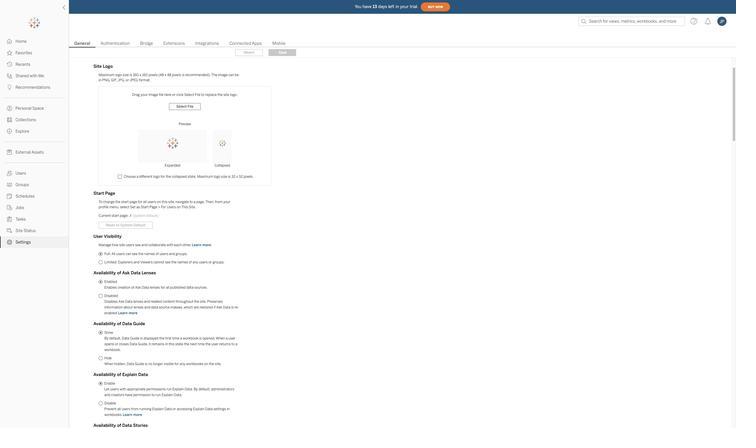 Task type: describe. For each thing, give the bounding box(es) containing it.
now
[[436, 5, 443, 9]]

learn for availability of explain data
[[123, 413, 132, 417]]

2 pixels from the left
[[172, 73, 181, 77]]

gif,
[[111, 78, 117, 82]]

change
[[103, 200, 115, 204]]

availability of explain data option group
[[99, 381, 240, 418]]

connected
[[230, 41, 251, 46]]

status
[[24, 229, 36, 234]]

this inside show by default, data guide is displayed the first time a workbook is opened. when a user opens or closes data guide, it remains in this state the next time the user returns to a workbook.
[[169, 343, 175, 347]]

general
[[74, 41, 90, 46]]

re-
[[235, 306, 239, 310]]

me
[[38, 74, 44, 79]]

data left accessing
[[165, 408, 172, 412]]

2 32 from the left
[[239, 175, 243, 179]]

>
[[158, 205, 160, 209]]

this
[[181, 205, 188, 209]]

extensions
[[163, 41, 185, 46]]

explain up accessing
[[173, 388, 184, 392]]

availability for availability of explain data
[[94, 373, 116, 378]]

sub-spaces tab list
[[69, 40, 737, 48]]

explore
[[16, 129, 29, 134]]

start inside to change the start page for all users on this site, navigate to a page. then, from your profile menu, select set as start page > for users on this site.
[[121, 200, 129, 204]]

for down expanded
[[161, 175, 165, 179]]

by text only_f5he34f image for collections
[[7, 117, 12, 123]]

by text only_f5he34f image for schedules
[[7, 194, 12, 199]]

0 horizontal spatial x
[[140, 73, 141, 77]]

users up sources.
[[199, 261, 208, 265]]

1 vertical spatial lenses
[[133, 300, 143, 304]]

2 horizontal spatial logo
[[214, 175, 220, 179]]

is right 48
[[182, 73, 185, 77]]

more for availability of explain data
[[133, 413, 142, 417]]

be
[[235, 73, 239, 77]]

personal space
[[16, 106, 44, 111]]

enabled.
[[104, 312, 118, 316]]

to inside show by default, data guide is displayed the first time a workbook is opened. when a user opens or closes data guide, it remains in this state the next time the user returns to a workbook.
[[232, 343, 235, 347]]

by text only_f5he34f image for personal space
[[7, 106, 12, 111]]

schedules
[[16, 194, 35, 199]]

enabled enables creation of ask data lenses for all published data sources.
[[104, 280, 208, 290]]

explain right running
[[152, 408, 164, 412]]

permission
[[133, 394, 151, 398]]

2 horizontal spatial x
[[236, 175, 238, 179]]

site logo
[[94, 64, 113, 69]]

1 horizontal spatial on
[[177, 205, 181, 209]]

the right cannot
[[171, 261, 177, 265]]

a right returns
[[236, 343, 238, 347]]

1 horizontal spatial groups.
[[213, 261, 225, 265]]

as
[[136, 205, 140, 209]]

0 horizontal spatial your
[[141, 93, 148, 97]]

1 horizontal spatial have
[[363, 4, 372, 9]]

users inside enable let users with appropriate permissions run explain data. by default, administrators and creators have permission to run explain data.
[[110, 388, 119, 392]]

site status link
[[0, 225, 69, 237]]

1 vertical spatial data.
[[174, 394, 182, 398]]

home link
[[0, 36, 69, 47]]

next
[[190, 343, 197, 347]]

hide when hidden, data guide is no longer visible for any workbooks on the site.
[[104, 357, 222, 367]]

manage
[[99, 243, 111, 247]]

tasks link
[[0, 214, 69, 225]]

remains
[[152, 343, 164, 347]]

by text only_f5he34f image for recents
[[7, 62, 12, 67]]

see for the
[[132, 252, 138, 256]]

1 32 from the left
[[232, 175, 236, 179]]

first
[[165, 337, 172, 341]]

site,
[[168, 200, 175, 204]]

state.
[[188, 175, 196, 179]]

the left next
[[184, 343, 189, 347]]

each
[[174, 243, 182, 247]]

drag
[[132, 93, 140, 97]]

learn for availability of ask data lenses
[[118, 312, 128, 316]]

the up the viewers
[[138, 252, 144, 256]]

then,
[[205, 200, 214, 204]]

source
[[159, 306, 170, 310]]

1 horizontal spatial maximum
[[197, 175, 213, 179]]

0 horizontal spatial start
[[94, 191, 104, 196]]

expanded
[[165, 164, 180, 168]]

1 vertical spatial site
[[119, 243, 125, 247]]

manage how site users see and collaborate with each other. learn more
[[99, 243, 211, 247]]

ask inside enabled enables creation of ask data lenses for all published data sources.
[[135, 286, 141, 290]]

users up limited: explorers and viewers cannot see the names of any users or groups.
[[160, 252, 168, 256]]

explore link
[[0, 126, 69, 137]]

explain down hidden,
[[122, 373, 137, 378]]

of down the enabled.
[[117, 322, 121, 327]]

data left re-
[[223, 306, 231, 310]]

0 vertical spatial your
[[400, 4, 409, 9]]

personal
[[16, 106, 31, 111]]

0 vertical spatial file
[[195, 93, 201, 97]]

1 160 from the left
[[133, 73, 139, 77]]

left
[[389, 4, 395, 9]]

2 vertical spatial see
[[165, 261, 171, 265]]

jobs
[[16, 206, 24, 211]]

jpeg
[[130, 78, 138, 82]]

by text only_f5he34f image for tasks
[[7, 217, 12, 222]]

1 vertical spatial with
[[167, 243, 173, 247]]

learn more for explain
[[123, 413, 142, 417]]

or inside maximum logo size is 160 x 160 pixels (48 x 48 pixels is recommended). the image can be in png, gif, jpg, or jpeg format.
[[126, 78, 129, 82]]

show
[[104, 331, 113, 335]]

collections link
[[0, 114, 69, 126]]

schedules link
[[0, 191, 69, 202]]

the
[[211, 73, 217, 77]]

site for site logo
[[94, 64, 102, 69]]

navigation panel element
[[0, 17, 69, 248]]

0 vertical spatial guide
[[133, 322, 145, 327]]

is left opened.
[[199, 337, 202, 341]]

1 vertical spatial start
[[112, 214, 119, 218]]

by inside show by default, data guide is displayed the first time a workbook is opened. when a user opens or closes data guide, it remains in this state the next time the user returns to a workbook.
[[104, 337, 109, 341]]

learn more for ask
[[118, 312, 138, 316]]

explorers
[[118, 261, 133, 265]]

pixels.
[[244, 175, 254, 179]]

enabled
[[104, 280, 117, 284]]

choose
[[124, 175, 136, 179]]

the left first in the left of the page
[[159, 337, 165, 341]]

by text only_f5he34f image for settings
[[7, 240, 12, 245]]

enable let users with appropriate permissions run explain data. by default, administrators and creators have permission to run explain data.
[[104, 382, 235, 398]]

other.
[[183, 243, 192, 247]]

and down each
[[169, 252, 175, 256]]

1 vertical spatial time
[[198, 343, 205, 347]]

data inside enabled enables creation of ask data lenses for all published data sources.
[[142, 286, 149, 290]]

select inside button
[[176, 105, 187, 109]]

and left the viewers
[[134, 261, 140, 265]]

tasks
[[16, 217, 26, 222]]

which
[[184, 306, 193, 310]]

2 160 from the left
[[142, 73, 148, 77]]

throughout
[[176, 300, 193, 304]]

availability of data guide
[[94, 322, 145, 327]]

profile
[[99, 205, 109, 209]]

recents
[[16, 62, 30, 67]]

0 horizontal spatial groups.
[[176, 252, 188, 256]]

0 vertical spatial page
[[105, 191, 115, 196]]

workbooks.
[[104, 413, 123, 417]]

1 pixels from the left
[[149, 73, 158, 77]]

0 vertical spatial time
[[172, 337, 179, 341]]

data up about on the left bottom
[[125, 300, 133, 304]]

here
[[164, 93, 172, 97]]

0 vertical spatial select
[[184, 93, 194, 97]]

navigate
[[176, 200, 189, 204]]

(system
[[133, 214, 146, 218]]

0 vertical spatial learn
[[192, 243, 202, 247]]

shared with me
[[16, 74, 44, 79]]

ask down explorers
[[122, 271, 130, 276]]

users right all
[[116, 252, 125, 256]]

settings
[[214, 408, 226, 412]]

mobile
[[272, 41, 286, 46]]

by inside enable let users with appropriate permissions run explain data. by default, administrators and creators have permission to run explain data.
[[194, 388, 198, 392]]

buy
[[428, 5, 435, 9]]

a right the choose
[[137, 175, 138, 179]]

revert
[[244, 51, 254, 55]]

appropriate
[[127, 388, 146, 392]]

the inside disables ask data lenses and related content throughout the site. preserves information about lenses and data source indexes, which are restored if ask data is re- enabled.
[[194, 300, 199, 304]]

shared with me link
[[0, 70, 69, 82]]

visible
[[164, 363, 174, 367]]

ask up about on the left bottom
[[118, 300, 124, 304]]

users right how
[[126, 243, 134, 247]]

let
[[104, 388, 109, 392]]

to inside button
[[116, 224, 119, 228]]

or inside user visibility option group
[[209, 261, 212, 265]]

the left 'collapsed'
[[166, 175, 171, 179]]

default
[[134, 224, 146, 228]]

about
[[124, 306, 133, 310]]

recommendations link
[[0, 82, 69, 93]]

closes
[[119, 343, 129, 347]]

shared
[[16, 74, 29, 79]]

site. inside hide when hidden, data guide is no longer visible for any workbooks on the site.
[[215, 363, 222, 367]]

48
[[167, 73, 171, 77]]

0 vertical spatial site
[[224, 93, 229, 97]]

days
[[378, 4, 387, 9]]

the down opened.
[[206, 343, 211, 347]]

reset to system default button
[[99, 222, 153, 229]]

to inside to change the start page for all users on this site, navigate to a page. then, from your profile menu, select set as start page > for users on this site.
[[190, 200, 193, 204]]

ask right if
[[216, 306, 222, 310]]

to left replace
[[201, 93, 205, 97]]

preview
[[179, 122, 191, 126]]

0 horizontal spatial on
[[157, 200, 161, 204]]

0 vertical spatial learn more link
[[192, 243, 212, 248]]

by text only_f5he34f image for shared with me
[[7, 73, 12, 79]]

is up jpeg
[[130, 73, 132, 77]]

data right closes
[[130, 343, 137, 347]]

is down 'collapsed'
[[228, 175, 231, 179]]

explain down the 'permissions'
[[162, 394, 173, 398]]

the right replace
[[218, 93, 223, 97]]

are
[[194, 306, 199, 310]]

data left settings
[[205, 408, 213, 412]]

0 horizontal spatial user
[[212, 343, 219, 347]]

availability for availability of data guide
[[94, 322, 116, 327]]

select
[[120, 205, 130, 209]]

data down about on the left bottom
[[122, 322, 132, 327]]

user
[[94, 234, 103, 239]]

for inside enabled enables creation of ask data lenses for all published data sources.
[[161, 286, 165, 290]]

size inside maximum logo size is 160 x 160 pixels (48 x 48 pixels is recommended). the image can be in png, gif, jpg, or jpeg format.
[[123, 73, 129, 77]]

0 vertical spatial user
[[229, 337, 235, 341]]

by text only_f5he34f image for home
[[7, 39, 12, 44]]

by text only_f5he34f image for favorites
[[7, 50, 12, 56]]

explain right accessing
[[193, 408, 205, 412]]

1 vertical spatial image
[[149, 93, 158, 97]]

the inside to change the start page for all users on this site, navigate to a page. then, from your profile menu, select set as start page > for users on this site.
[[115, 200, 121, 204]]

cannot
[[153, 261, 164, 265]]

viewers
[[140, 261, 153, 265]]

default)
[[146, 214, 159, 218]]

site for site status
[[16, 229, 23, 234]]

Search for views, metrics, workbooks, and more text field
[[579, 17, 685, 26]]

replace
[[205, 93, 217, 97]]

can inside user visibility option group
[[126, 252, 131, 256]]

how
[[112, 243, 119, 247]]



Task type: vqa. For each thing, say whether or not it's contained in the screenshot.
THE DEFAULT IMAGE
no



Task type: locate. For each thing, give the bounding box(es) containing it.
on inside hide when hidden, data guide is no longer visible for any workbooks on the site.
[[204, 363, 208, 367]]

maximum inside maximum logo size is 160 x 160 pixels (48 x 48 pixels is recommended). the image can be in png, gif, jpg, or jpeg format.
[[99, 73, 114, 77]]

opened.
[[203, 337, 215, 341]]

learn more inside availability of explain data option group
[[123, 413, 142, 417]]

site
[[224, 93, 229, 97], [119, 243, 125, 247]]

2 vertical spatial all
[[117, 408, 121, 412]]

0 vertical spatial groups.
[[176, 252, 188, 256]]

0 horizontal spatial default,
[[109, 337, 121, 341]]

by
[[104, 337, 109, 341], [194, 388, 198, 392]]

trial.
[[410, 4, 419, 9]]

when
[[216, 337, 225, 341], [104, 363, 114, 367]]

lenses right about on the left bottom
[[134, 306, 144, 310]]

to
[[99, 200, 102, 204]]

0 vertical spatial maximum
[[99, 73, 114, 77]]

on
[[157, 200, 161, 204], [177, 205, 181, 209], [204, 363, 208, 367]]

0 horizontal spatial time
[[172, 337, 179, 341]]

lenses up related
[[150, 286, 160, 290]]

1 horizontal spatial start
[[121, 200, 129, 204]]

file
[[195, 93, 201, 97], [188, 105, 194, 109]]

default, up opens
[[109, 337, 121, 341]]

can inside maximum logo size is 160 x 160 pixels (48 x 48 pixels is recommended). the image can be in png, gif, jpg, or jpeg format.
[[229, 73, 234, 77]]

users inside main navigation. press the up and down arrow keys to access links. element
[[16, 171, 26, 176]]

2 horizontal spatial on
[[204, 363, 208, 367]]

size
[[123, 73, 129, 77], [221, 175, 227, 179]]

can left be
[[229, 73, 234, 77]]

more
[[202, 243, 211, 247], [129, 312, 138, 316], [133, 413, 142, 417]]

menu,
[[109, 205, 119, 209]]

1 horizontal spatial this
[[169, 343, 175, 347]]

main content containing general
[[69, 22, 737, 429]]

and left source
[[144, 306, 150, 310]]

more inside availability of ask data lenses option group
[[129, 312, 138, 316]]

users up creators
[[110, 388, 119, 392]]

more down about on the left bottom
[[129, 312, 138, 316]]

drag your image file here or click select file to replace the site logo.
[[132, 93, 238, 97]]

availability up show
[[94, 322, 116, 327]]

0 vertical spatial all
[[143, 200, 147, 204]]

7 by text only_f5he34f image from the top
[[7, 194, 12, 199]]

by text only_f5he34f image inside shared with me link
[[7, 73, 12, 79]]

reset to system default
[[106, 224, 146, 228]]

is left re-
[[231, 306, 234, 310]]

buy now
[[428, 5, 443, 9]]

1 vertical spatial more
[[129, 312, 138, 316]]

1 availability from the top
[[94, 271, 116, 276]]

this up for
[[162, 200, 168, 204]]

1 vertical spatial can
[[126, 252, 131, 256]]

availability for availability of ask data lenses
[[94, 271, 116, 276]]

by text only_f5he34f image for site status
[[7, 228, 12, 234]]

by text only_f5he34f image inside groups link
[[7, 182, 12, 188]]

1 vertical spatial page
[[150, 205, 157, 209]]

buy now button
[[421, 2, 451, 12]]

on left "this"
[[177, 205, 181, 209]]

to
[[201, 93, 205, 97], [190, 200, 193, 204], [116, 224, 119, 228], [232, 343, 235, 347], [152, 394, 155, 398]]

by text only_f5he34f image inside site status link
[[7, 228, 12, 234]]

navigation
[[69, 39, 737, 48]]

learn inside availability of ask data lenses option group
[[118, 312, 128, 316]]

by text only_f5he34f image for recommendations
[[7, 85, 12, 90]]

prevent all users from running explain data or accessing explain data settings in workbooks.
[[104, 408, 230, 417]]

1 horizontal spatial from
[[215, 200, 223, 204]]

is left 'no'
[[145, 363, 148, 367]]

when inside hide when hidden, data guide is no longer visible for any workbooks on the site.
[[104, 363, 114, 367]]

navigation containing general
[[69, 39, 737, 48]]

image
[[218, 73, 228, 77], [149, 93, 158, 97]]

a up returns
[[226, 337, 228, 341]]

0 horizontal spatial data.
[[174, 394, 182, 398]]

administrators
[[211, 388, 235, 392]]

to inside enable let users with appropriate permissions run explain data. by default, administrators and creators have permission to run explain data.
[[152, 394, 155, 398]]

(48
[[158, 73, 164, 77]]

160 up format.
[[142, 73, 148, 77]]

by text only_f5he34f image inside schedules link
[[7, 194, 12, 199]]

to right returns
[[232, 343, 235, 347]]

0 vertical spatial more
[[202, 243, 211, 247]]

all inside to change the start page for all users on this site, navigate to a page. then, from your profile menu, select set as start page > for users on this site.
[[143, 200, 147, 204]]

have inside enable let users with appropriate permissions run explain data. by default, administrators and creators have permission to run explain data.
[[125, 394, 132, 398]]

160
[[133, 73, 139, 77], [142, 73, 148, 77]]

main content
[[69, 22, 737, 429]]

2 vertical spatial availability
[[94, 373, 116, 378]]

guide for displayed
[[130, 337, 139, 341]]

the inside hide when hidden, data guide is no longer visible for any workbooks on the site.
[[209, 363, 214, 367]]

running
[[139, 408, 152, 412]]

users
[[148, 200, 156, 204], [126, 243, 134, 247], [116, 252, 125, 256], [160, 252, 168, 256], [199, 261, 208, 265], [110, 388, 119, 392], [122, 408, 130, 412]]

x
[[140, 73, 141, 77], [165, 73, 166, 77], [236, 175, 238, 179]]

for right visible
[[175, 363, 179, 367]]

0 vertical spatial by
[[104, 337, 109, 341]]

in right settings
[[227, 408, 230, 412]]

from inside prevent all users from running explain data or accessing explain data settings in workbooks.
[[131, 408, 139, 412]]

by text only_f5he34f image inside home link
[[7, 39, 12, 44]]

default, left administrators
[[199, 388, 211, 392]]

full: all users can see the names of users and groups.
[[104, 252, 188, 256]]

learn more down about on the left bottom
[[118, 312, 138, 316]]

can up explorers
[[126, 252, 131, 256]]

when inside show by default, data guide is displayed the first time a workbook is opened. when a user opens or closes data guide, it remains in this state the next time the user returns to a workbook.
[[216, 337, 225, 341]]

time right next
[[198, 343, 205, 347]]

by text only_f5he34f image inside settings link
[[7, 240, 12, 245]]

and down let
[[104, 394, 110, 398]]

1 vertical spatial see
[[132, 252, 138, 256]]

or inside show by default, data guide is displayed the first time a workbook is opened. when a user opens or closes data guide, it remains in this state the next time the user returns to a workbook.
[[115, 343, 118, 347]]

workbooks
[[186, 363, 204, 367]]

learn more link inside availability of explain data option group
[[123, 413, 142, 418]]

image inside maximum logo size is 160 x 160 pixels (48 x 48 pixels is recommended). the image can be in png, gif, jpg, or jpeg format.
[[218, 73, 228, 77]]

1 vertical spatial site.
[[215, 363, 222, 367]]

3 by text only_f5he34f image from the top
[[7, 117, 12, 123]]

2 vertical spatial more
[[133, 413, 142, 417]]

time
[[172, 337, 179, 341], [198, 343, 205, 347]]

1 vertical spatial availability
[[94, 322, 116, 327]]

integrations
[[195, 41, 219, 46]]

bridge
[[140, 41, 153, 46]]

the up are
[[194, 300, 199, 304]]

for inside hide when hidden, data guide is no longer visible for any workbooks on the site.
[[175, 363, 179, 367]]

with up creators
[[120, 388, 126, 392]]

for inside to change the start page for all users on this site, navigate to a page. then, from your profile menu, select set as start page > for users on this site.
[[138, 200, 142, 204]]

lenses inside enabled enables creation of ask data lenses for all published data sources.
[[150, 286, 160, 290]]

to right reset at left bottom
[[116, 224, 119, 228]]

select
[[184, 93, 194, 97], [176, 105, 187, 109]]

you
[[355, 4, 362, 9]]

a up site.
[[194, 200, 196, 204]]

or inside prevent all users from running explain data or accessing explain data settings in workbooks.
[[173, 408, 176, 412]]

4 by text only_f5he34f image from the top
[[7, 150, 12, 155]]

0 vertical spatial run
[[166, 388, 172, 392]]

your right drag
[[141, 93, 148, 97]]

a inside to change the start page for all users on this site, navigate to a page. then, from your profile menu, select set as start page > for users on this site.
[[194, 200, 196, 204]]

by text only_f5he34f image inside explore "link"
[[7, 129, 12, 134]]

0 horizontal spatial 160
[[133, 73, 139, 77]]

to up site.
[[190, 200, 193, 204]]

guide up "displayed"
[[133, 322, 145, 327]]

by text only_f5he34f image inside tasks link
[[7, 217, 12, 222]]

by text only_f5he34f image left collections
[[7, 117, 12, 123]]

by text only_f5he34f image inside personal space link
[[7, 106, 12, 111]]

with left me
[[30, 74, 37, 79]]

site.
[[200, 300, 207, 304], [215, 363, 222, 367]]

site. down returns
[[215, 363, 222, 367]]

to down the 'permissions'
[[152, 394, 155, 398]]

0 vertical spatial lenses
[[150, 286, 160, 290]]

any inside user visibility option group
[[193, 261, 198, 265]]

all inside prevent all users from running explain data or accessing explain data settings in workbooks.
[[117, 408, 121, 412]]

recommended).
[[185, 73, 211, 77]]

connected apps
[[230, 41, 262, 46]]

availability of ask data lenses option group
[[99, 279, 240, 316]]

0 vertical spatial see
[[135, 243, 141, 247]]

2 vertical spatial lenses
[[134, 306, 144, 310]]

more for availability of ask data lenses
[[129, 312, 138, 316]]

tableau cloud image
[[219, 140, 226, 147]]

5 by text only_f5he34f image from the top
[[7, 129, 12, 134]]

from inside to change the start page for all users on this site, navigate to a page. then, from your profile menu, select set as start page > for users on this site.
[[215, 200, 223, 204]]

1 horizontal spatial file
[[195, 93, 201, 97]]

by text only_f5he34f image for users
[[7, 171, 12, 176]]

by text only_f5he34f image left the site status
[[7, 228, 12, 234]]

2 vertical spatial on
[[204, 363, 208, 367]]

user down opened.
[[212, 343, 219, 347]]

all inside enabled enables creation of ask data lenses for all published data sources.
[[166, 286, 170, 290]]

1 horizontal spatial x
[[165, 73, 166, 77]]

by text only_f5he34f image inside users link
[[7, 171, 12, 176]]

1 vertical spatial from
[[131, 408, 139, 412]]

data up closes
[[122, 337, 129, 341]]

this inside to change the start page for all users on this site, navigate to a page. then, from your profile menu, select set as start page > for users on this site.
[[162, 200, 168, 204]]

learn more link inside availability of ask data lenses option group
[[118, 311, 138, 316]]

1 horizontal spatial by
[[194, 388, 198, 392]]

1 vertical spatial data
[[151, 306, 158, 310]]

in inside maximum logo size is 160 x 160 pixels (48 x 48 pixels is recommended). the image can be in png, gif, jpg, or jpeg format.
[[99, 78, 102, 82]]

names up the viewers
[[144, 252, 155, 256]]

users inside to change the start page for all users on this site, navigate to a page. then, from your profile menu, select set as start page > for users on this site.
[[167, 205, 176, 209]]

1 by text only_f5he34f image from the top
[[7, 39, 12, 44]]

2 vertical spatial guide
[[135, 363, 144, 367]]

see up full: all users can see the names of users and groups.
[[135, 243, 141, 247]]

by text only_f5he34f image inside jobs link
[[7, 205, 12, 211]]

time up state
[[172, 337, 179, 341]]

availability of ask data lenses
[[94, 271, 156, 276]]

users inside prevent all users from running explain data or accessing explain data settings in workbooks.
[[122, 408, 130, 412]]

have down appropriate
[[125, 394, 132, 398]]

0 vertical spatial start
[[94, 191, 104, 196]]

select file button
[[169, 103, 201, 110]]

2 by text only_f5he34f image from the top
[[7, 50, 12, 56]]

2 horizontal spatial your
[[400, 4, 409, 9]]

guide inside hide when hidden, data guide is no longer visible for any workbooks on the site.
[[135, 363, 144, 367]]

see up explorers
[[132, 252, 138, 256]]

guide inside show by default, data guide is displayed the first time a workbook is opened. when a user opens or closes data guide, it remains in this state the next time the user returns to a workbook.
[[130, 337, 139, 341]]

2 by text only_f5he34f image from the top
[[7, 106, 12, 111]]

collaborate
[[148, 243, 166, 247]]

by text only_f5he34f image for external assets
[[7, 150, 12, 155]]

of right 'creation'
[[131, 286, 134, 290]]

of
[[156, 252, 159, 256], [189, 261, 192, 265], [117, 271, 121, 276], [131, 286, 134, 290], [117, 322, 121, 327], [117, 373, 121, 378]]

by text only_f5he34f image for jobs
[[7, 205, 12, 211]]

0 horizontal spatial all
[[117, 408, 121, 412]]

by text only_f5he34f image for explore
[[7, 129, 12, 134]]

jobs link
[[0, 202, 69, 214]]

0 horizontal spatial this
[[162, 200, 168, 204]]

by text only_f5he34f image inside external assets link
[[7, 150, 12, 155]]

by text only_f5he34f image left recents
[[7, 62, 12, 67]]

user visibility option group
[[99, 251, 240, 266]]

0 horizontal spatial image
[[149, 93, 158, 97]]

data right hidden,
[[127, 363, 134, 367]]

8 by text only_f5he34f image from the top
[[7, 240, 12, 245]]

data up appropriate
[[138, 373, 148, 378]]

indexes,
[[170, 306, 183, 310]]

run down the 'permissions'
[[156, 394, 161, 398]]

0 horizontal spatial from
[[131, 408, 139, 412]]

x left 48
[[165, 73, 166, 77]]

authentication
[[101, 41, 130, 46]]

you have 13 days left in your trial.
[[355, 4, 419, 9]]

external assets
[[16, 150, 44, 155]]

learn down about on the left bottom
[[118, 312, 128, 316]]

a up state
[[180, 337, 182, 341]]

1 vertical spatial groups.
[[213, 261, 225, 265]]

data inside disables ask data lenses and related content throughout the site. preserves information about lenses and data source indexes, which are restored if ask data is re- enabled.
[[151, 306, 158, 310]]

in left png,
[[99, 78, 102, 82]]

1 horizontal spatial default,
[[199, 388, 211, 392]]

learn more link for availability of explain data
[[123, 413, 142, 418]]

1 horizontal spatial site
[[224, 93, 229, 97]]

of down hidden,
[[117, 373, 121, 378]]

learn right other.
[[192, 243, 202, 247]]

site inside main navigation. press the up and down arrow keys to access links. element
[[16, 229, 23, 234]]

any inside hide when hidden, data guide is no longer visible for any workbooks on the site.
[[180, 363, 185, 367]]

0 vertical spatial names
[[144, 252, 155, 256]]

learn inside availability of explain data option group
[[123, 413, 132, 417]]

1 vertical spatial this
[[169, 343, 175, 347]]

by down show
[[104, 337, 109, 341]]

1 horizontal spatial any
[[193, 261, 198, 265]]

0 horizontal spatial run
[[156, 394, 161, 398]]

visibility
[[104, 234, 122, 239]]

1 horizontal spatial logo
[[153, 175, 160, 179]]

data inside enabled enables creation of ask data lenses for all published data sources.
[[187, 286, 194, 290]]

0 horizontal spatial names
[[144, 252, 155, 256]]

guide left 'no'
[[135, 363, 144, 367]]

your inside to change the start page for all users on this site, navigate to a page. then, from your profile menu, select set as start page > for users on this site.
[[223, 200, 231, 204]]

0 horizontal spatial by
[[104, 337, 109, 341]]

data
[[131, 271, 141, 276], [142, 286, 149, 290], [125, 300, 133, 304], [223, 306, 231, 310], [122, 322, 132, 327], [122, 337, 129, 341], [130, 343, 137, 347], [127, 363, 134, 367], [138, 373, 148, 378], [165, 408, 172, 412], [205, 408, 213, 412]]

1 vertical spatial run
[[156, 394, 161, 398]]

availability
[[94, 271, 116, 276], [94, 322, 116, 327], [94, 373, 116, 378]]

0 horizontal spatial page
[[105, 191, 115, 196]]

start inside to change the start page for all users on this site, navigate to a page. then, from your profile menu, select set as start page > for users on this site.
[[141, 205, 149, 209]]

maximum logo size is 160 x 160 pixels (48 x 48 pixels is recommended). the image can be in png, gif, jpg, or jpeg format.
[[99, 73, 239, 82]]

site.
[[189, 205, 196, 209]]

6 by text only_f5he34f image from the top
[[7, 182, 12, 188]]

4 by text only_f5he34f image from the top
[[7, 85, 12, 90]]

page inside to change the start page for all users on this site, navigate to a page. then, from your profile menu, select set as start page > for users on this site.
[[150, 205, 157, 209]]

opens
[[104, 343, 114, 347]]

choose a different logo for the collapsed state. maximum logo size is 32 x 32 pixels.
[[124, 175, 254, 179]]

1 horizontal spatial image
[[218, 73, 228, 77]]

1 vertical spatial site
[[16, 229, 23, 234]]

is inside disables ask data lenses and related content throughout the site. preserves information about lenses and data source indexes, which are restored if ask data is re- enabled.
[[231, 306, 234, 310]]

1 horizontal spatial size
[[221, 175, 227, 179]]

3 by text only_f5he34f image from the top
[[7, 73, 12, 79]]

of down other.
[[189, 261, 192, 265]]

and inside enable let users with appropriate permissions run explain data. by default, administrators and creators have permission to run explain data.
[[104, 394, 110, 398]]

2 vertical spatial learn
[[123, 413, 132, 417]]

guide up the guide, on the bottom left of the page
[[130, 337, 139, 341]]

of up cannot
[[156, 252, 159, 256]]

1 by text only_f5he34f image from the top
[[7, 62, 12, 67]]

7 by text only_f5he34f image from the top
[[7, 228, 12, 234]]

page left >
[[150, 205, 157, 209]]

1 vertical spatial users
[[167, 205, 176, 209]]

explain
[[122, 373, 137, 378], [173, 388, 184, 392], [162, 394, 173, 398], [152, 408, 164, 412], [193, 408, 205, 412]]

1 horizontal spatial run
[[166, 388, 172, 392]]

default, inside show by default, data guide is displayed the first time a workbook is opened. when a user opens or closes data guide, it remains in this state the next time the user returns to a workbook.
[[109, 337, 121, 341]]

tableau cloud image
[[166, 137, 179, 150]]

0 vertical spatial data
[[187, 286, 194, 290]]

permissions
[[146, 388, 166, 392]]

by text only_f5he34f image
[[7, 39, 12, 44], [7, 50, 12, 56], [7, 73, 12, 79], [7, 85, 12, 90], [7, 129, 12, 134], [7, 205, 12, 211], [7, 228, 12, 234], [7, 240, 12, 245]]

5 by text only_f5he34f image from the top
[[7, 171, 12, 176]]

in inside show by default, data guide is displayed the first time a workbook is opened. when a user opens or closes data guide, it remains in this state the next time the user returns to a workbook.
[[165, 343, 168, 347]]

is inside hide when hidden, data guide is no longer visible for any workbooks on the site.
[[145, 363, 148, 367]]

prevent
[[104, 408, 117, 412]]

by text only_f5he34f image inside recommendations 'link'
[[7, 85, 12, 90]]

revert button
[[235, 49, 263, 56]]

0 horizontal spatial have
[[125, 394, 132, 398]]

by down workbooks
[[194, 388, 198, 392]]

/
[[130, 214, 132, 218]]

logo
[[103, 64, 113, 69]]

learn more link
[[192, 243, 212, 248], [118, 311, 138, 316], [123, 413, 142, 418]]

0 horizontal spatial can
[[126, 252, 131, 256]]

data left "lenses"
[[131, 271, 141, 276]]

logo inside maximum logo size is 160 x 160 pixels (48 x 48 pixels is recommended). the image can be in png, gif, jpg, or jpeg format.
[[115, 73, 122, 77]]

in right 'left'
[[396, 4, 399, 9]]

of up the enabled
[[117, 271, 121, 276]]

and up full: all users can see the names of users and groups.
[[142, 243, 147, 247]]

in inside prevent all users from running explain data or accessing explain data settings in workbooks.
[[227, 408, 230, 412]]

learn more link for availability of ask data lenses
[[118, 311, 138, 316]]

restored
[[200, 306, 213, 310]]

by text only_f5he34f image for groups
[[7, 182, 12, 188]]

1 horizontal spatial names
[[177, 261, 188, 265]]

home
[[16, 39, 27, 44]]

page:
[[120, 214, 129, 218]]

your
[[400, 4, 409, 9], [141, 93, 148, 97], [223, 200, 231, 204]]

file inside button
[[188, 105, 194, 109]]

1 vertical spatial maximum
[[197, 175, 213, 179]]

and left related
[[144, 300, 150, 304]]

0 horizontal spatial with
[[30, 74, 37, 79]]

2 vertical spatial your
[[223, 200, 231, 204]]

start
[[94, 191, 104, 196], [141, 205, 149, 209]]

users up the workbooks. at the bottom left of the page
[[122, 408, 130, 412]]

data down related
[[151, 306, 158, 310]]

more inside availability of explain data option group
[[133, 413, 142, 417]]

is up the guide, on the bottom left of the page
[[140, 337, 143, 341]]

users inside to change the start page for all users on this site, navigate to a page. then, from your profile menu, select set as start page > for users on this site.
[[148, 200, 156, 204]]

logo right different
[[153, 175, 160, 179]]

x left pixels.
[[236, 175, 238, 179]]

site left logo
[[94, 64, 102, 69]]

0 vertical spatial image
[[218, 73, 228, 77]]

limited:
[[104, 261, 117, 265]]

1 horizontal spatial start
[[141, 205, 149, 209]]

see for and
[[135, 243, 141, 247]]

0 horizontal spatial logo
[[115, 73, 122, 77]]

by text only_f5he34f image
[[7, 62, 12, 67], [7, 106, 12, 111], [7, 117, 12, 123], [7, 150, 12, 155], [7, 171, 12, 176], [7, 182, 12, 188], [7, 194, 12, 199], [7, 217, 12, 222]]

more down running
[[133, 413, 142, 417]]

with inside main navigation. press the up and down arrow keys to access links. element
[[30, 74, 37, 79]]

site status
[[16, 229, 36, 234]]

see
[[135, 243, 141, 247], [132, 252, 138, 256], [165, 261, 171, 265]]

1 vertical spatial user
[[212, 343, 219, 347]]

favorites
[[16, 51, 32, 56]]

2 vertical spatial with
[[120, 388, 126, 392]]

site. inside disables ask data lenses and related content throughout the site. preserves information about lenses and data source indexes, which are restored if ask data is re- enabled.
[[200, 300, 207, 304]]

learn right the workbooks. at the bottom left of the page
[[123, 413, 132, 417]]

by text only_f5he34f image inside collections link
[[7, 117, 12, 123]]

format.
[[139, 78, 151, 82]]

0 horizontal spatial site
[[16, 229, 23, 234]]

3 availability from the top
[[94, 373, 116, 378]]

show by default, data guide is displayed the first time a workbook is opened. when a user opens or closes data guide, it remains in this state the next time the user returns to a workbook.
[[104, 331, 238, 352]]

of inside enabled enables creation of ask data lenses for all published data sources.
[[131, 286, 134, 290]]

by text only_f5he34f image left jobs
[[7, 205, 12, 211]]

to change the start page for all users on this site, navigate to a page. then, from your profile menu, select set as start page > for users on this site.
[[99, 200, 231, 209]]

guide for no
[[135, 363, 144, 367]]

1 horizontal spatial your
[[223, 200, 231, 204]]

site left logo.
[[224, 93, 229, 97]]

with inside enable let users with appropriate permissions run explain data. by default, administrators and creators have permission to run explain data.
[[120, 388, 126, 392]]

8 by text only_f5he34f image from the top
[[7, 217, 12, 222]]

6 by text only_f5he34f image from the top
[[7, 205, 12, 211]]

for up as
[[138, 200, 142, 204]]

0 vertical spatial have
[[363, 4, 372, 9]]

on right workbooks
[[204, 363, 208, 367]]

main navigation. press the up and down arrow keys to access links. element
[[0, 36, 69, 248]]

default, inside enable let users with appropriate permissions run explain data. by default, administrators and creators have permission to run explain data.
[[199, 388, 211, 392]]

by text only_f5he34f image inside favorites link
[[7, 50, 12, 56]]

0 horizontal spatial site.
[[200, 300, 207, 304]]

page
[[130, 200, 137, 204]]

page
[[105, 191, 115, 196], [150, 205, 157, 209]]

0 horizontal spatial data
[[151, 306, 158, 310]]

page up change at top left
[[105, 191, 115, 196]]

disabled
[[104, 294, 118, 298]]

by text only_f5he34f image left explore
[[7, 129, 12, 134]]

site right how
[[119, 243, 125, 247]]

sources.
[[194, 286, 208, 290]]

2 horizontal spatial with
[[167, 243, 173, 247]]

data inside hide when hidden, data guide is no longer visible for any workbooks on the site.
[[127, 363, 134, 367]]

0 horizontal spatial any
[[180, 363, 185, 367]]

logo
[[115, 73, 122, 77], [153, 175, 160, 179], [214, 175, 220, 179]]

pixels right 48
[[172, 73, 181, 77]]

1 horizontal spatial data.
[[185, 388, 193, 392]]

by text only_f5he34f image inside recents link
[[7, 62, 12, 67]]

accessing
[[177, 408, 192, 412]]

1 vertical spatial default,
[[199, 388, 211, 392]]

creators
[[111, 394, 124, 398]]

0 vertical spatial from
[[215, 200, 223, 204]]

file
[[159, 93, 164, 97]]

2 vertical spatial learn more link
[[123, 413, 142, 418]]

personal space link
[[0, 103, 69, 114]]

learn more inside availability of ask data lenses option group
[[118, 312, 138, 316]]

data left sources.
[[187, 286, 194, 290]]

2 availability from the top
[[94, 322, 116, 327]]

1 horizontal spatial pixels
[[172, 73, 181, 77]]

availability of data guide option group
[[99, 330, 240, 367]]

with left each
[[167, 243, 173, 247]]

when up returns
[[216, 337, 225, 341]]

have
[[363, 4, 372, 9], [125, 394, 132, 398]]



